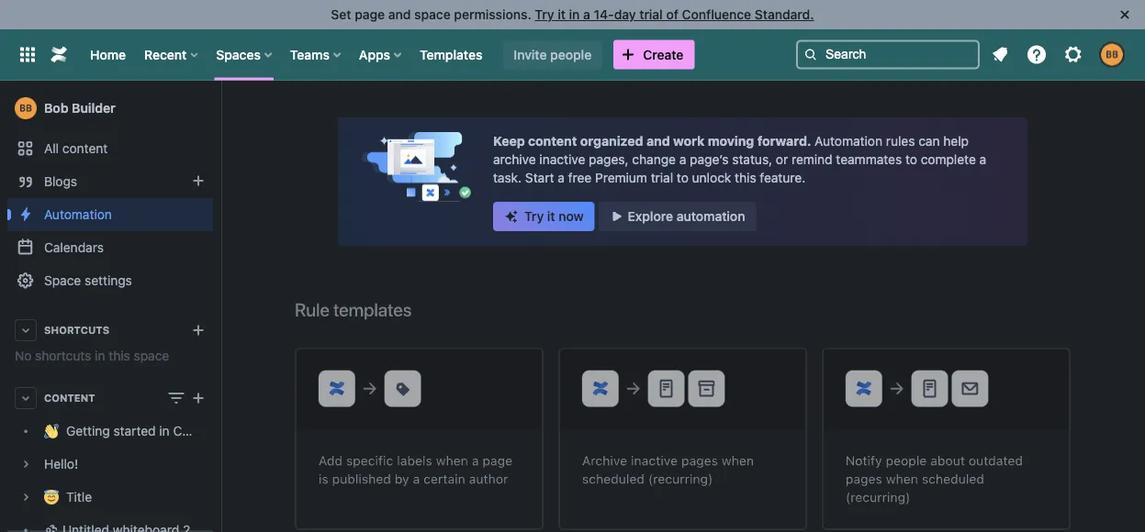 Task type: vqa. For each thing, say whether or not it's contained in the screenshot.
pages,
yes



Task type: locate. For each thing, give the bounding box(es) containing it.
confluence right the of
[[682, 7, 752, 22]]

a down work at the right of the page
[[680, 152, 687, 167]]

it left now
[[548, 209, 556, 224]]

1 horizontal spatial automation
[[815, 134, 883, 149]]

try left now
[[525, 209, 544, 224]]

confluence image
[[48, 44, 70, 66], [48, 44, 70, 66]]

content
[[44, 393, 95, 405]]

0 vertical spatial space
[[415, 7, 451, 22]]

0 horizontal spatial and
[[389, 7, 411, 22]]

getting started in confluence
[[66, 424, 241, 439]]

0 vertical spatial and
[[389, 7, 411, 22]]

to
[[906, 152, 918, 167], [677, 170, 689, 186]]

1 vertical spatial it
[[548, 209, 556, 224]]

create content image
[[187, 388, 210, 410]]

0 horizontal spatial confluence
[[173, 424, 241, 439]]

automation for automation
[[44, 207, 112, 222]]

trial left the of
[[640, 7, 663, 22]]

in for getting started in confluence
[[159, 424, 170, 439]]

1 horizontal spatial in
[[159, 424, 170, 439]]

this down the status,
[[735, 170, 757, 186]]

inactive
[[540, 152, 586, 167]]

getting started in confluence link
[[7, 415, 241, 448]]

0 vertical spatial to
[[906, 152, 918, 167]]

content inside space element
[[62, 141, 108, 156]]

builder
[[72, 101, 116, 116]]

confluence inside getting started in confluence link
[[173, 424, 241, 439]]

0 horizontal spatial this
[[109, 349, 130, 364]]

0 vertical spatial automation
[[815, 134, 883, 149]]

content up inactive
[[528, 134, 578, 149]]

tree inside space element
[[7, 415, 241, 533]]

automation
[[815, 134, 883, 149], [44, 207, 112, 222]]

1 horizontal spatial it
[[558, 7, 566, 22]]

automation
[[677, 209, 746, 224]]

premium
[[595, 170, 648, 186]]

banner
[[0, 29, 1146, 81]]

free
[[568, 170, 592, 186]]

tree
[[7, 415, 241, 533]]

0 vertical spatial this
[[735, 170, 757, 186]]

started
[[114, 424, 156, 439]]

0 horizontal spatial space
[[134, 349, 169, 364]]

2 horizontal spatial in
[[569, 7, 580, 22]]

can
[[919, 134, 941, 149]]

1 vertical spatial try
[[525, 209, 544, 224]]

calendars link
[[7, 232, 213, 265]]

explore automation
[[628, 209, 746, 224]]

1 vertical spatial this
[[109, 349, 130, 364]]

0 horizontal spatial it
[[548, 209, 556, 224]]

space
[[44, 273, 81, 289]]

1 vertical spatial space
[[134, 349, 169, 364]]

apps button
[[354, 40, 409, 69]]

try
[[535, 7, 555, 22], [525, 209, 544, 224]]

pages,
[[589, 152, 629, 167]]

1 horizontal spatial confluence
[[682, 7, 752, 22]]

a
[[584, 7, 591, 22], [680, 152, 687, 167], [980, 152, 987, 167], [558, 170, 565, 186]]

spaces
[[216, 47, 261, 62]]

a right the complete at the right top
[[980, 152, 987, 167]]

1 horizontal spatial content
[[528, 134, 578, 149]]

1 vertical spatial confluence
[[173, 424, 241, 439]]

1 vertical spatial trial
[[651, 170, 674, 186]]

confluence
[[682, 7, 752, 22], [173, 424, 241, 439]]

and
[[389, 7, 411, 22], [647, 134, 671, 149]]

1 vertical spatial automation
[[44, 207, 112, 222]]

explore
[[628, 209, 674, 224]]

space down shortcuts dropdown button
[[134, 349, 169, 364]]

1 vertical spatial to
[[677, 170, 689, 186]]

to left the unlock
[[677, 170, 689, 186]]

content
[[528, 134, 578, 149], [62, 141, 108, 156]]

remind
[[792, 152, 833, 167]]

and right page
[[389, 7, 411, 22]]

1 vertical spatial and
[[647, 134, 671, 149]]

0 horizontal spatial automation
[[44, 207, 112, 222]]

0 vertical spatial confluence
[[682, 7, 752, 22]]

automation inside 'automation rules can help archive inactive pages, change a page's status, or remind teammates to complete a task. start a free premium trial to unlock this feature.'
[[815, 134, 883, 149]]

now
[[559, 209, 584, 224]]

try it now
[[525, 209, 584, 224]]

recent
[[144, 47, 187, 62]]

automation link
[[7, 198, 213, 232]]

0 vertical spatial in
[[569, 7, 580, 22]]

teams
[[290, 47, 330, 62]]

1 horizontal spatial this
[[735, 170, 757, 186]]

in down shortcuts dropdown button
[[95, 349, 105, 364]]

this down shortcuts dropdown button
[[109, 349, 130, 364]]

tree containing getting started in confluence
[[7, 415, 241, 533]]

Search field
[[797, 40, 981, 69]]

trial
[[640, 7, 663, 22], [651, 170, 674, 186]]

global element
[[11, 29, 793, 80]]

it
[[558, 7, 566, 22], [548, 209, 556, 224]]

this
[[735, 170, 757, 186], [109, 349, 130, 364]]

0 horizontal spatial content
[[62, 141, 108, 156]]

in right "started"
[[159, 424, 170, 439]]

banner containing home
[[0, 29, 1146, 81]]

and up change
[[647, 134, 671, 149]]

in inside tree
[[159, 424, 170, 439]]

try up invite people
[[535, 7, 555, 22]]

content for keep
[[528, 134, 578, 149]]

apps
[[359, 47, 391, 62]]

confluence down create content icon
[[173, 424, 241, 439]]

in
[[569, 7, 580, 22], [95, 349, 105, 364], [159, 424, 170, 439]]

help
[[944, 134, 970, 149]]

automation inside space element
[[44, 207, 112, 222]]

all content
[[44, 141, 108, 156]]

space up templates
[[415, 7, 451, 22]]

0 vertical spatial it
[[558, 7, 566, 22]]

change
[[633, 152, 676, 167]]

keep
[[493, 134, 525, 149]]

trial down change
[[651, 170, 674, 186]]

archive
[[493, 152, 536, 167]]

set
[[331, 7, 352, 22]]

content right all on the left of the page
[[62, 141, 108, 156]]

to down rules
[[906, 152, 918, 167]]

standard.
[[755, 7, 815, 22]]

search image
[[804, 47, 819, 62]]

space
[[415, 7, 451, 22], [134, 349, 169, 364]]

automation up teammates
[[815, 134, 883, 149]]

close image
[[1115, 4, 1137, 26]]

space element
[[0, 81, 241, 533]]

try it now link
[[493, 202, 595, 232]]

2 vertical spatial in
[[159, 424, 170, 439]]

set page and space permissions. try it in a 14-day trial of confluence standard.
[[331, 7, 815, 22]]

automation up calendars
[[44, 207, 112, 222]]

1 vertical spatial in
[[95, 349, 105, 364]]

in left 14-
[[569, 7, 580, 22]]

0 horizontal spatial in
[[95, 349, 105, 364]]

this inside space element
[[109, 349, 130, 364]]

teammates
[[837, 152, 903, 167]]

work
[[674, 134, 705, 149]]

organized
[[581, 134, 644, 149]]

help icon image
[[1026, 44, 1049, 66]]

0 vertical spatial trial
[[640, 7, 663, 22]]

content for all
[[62, 141, 108, 156]]

it up invite people
[[558, 7, 566, 22]]

or
[[776, 152, 789, 167]]

page's
[[690, 152, 729, 167]]



Task type: describe. For each thing, give the bounding box(es) containing it.
0 vertical spatial try
[[535, 7, 555, 22]]

automation for automation rules can help archive inactive pages, change a page's status, or remind teammates to complete a task. start a free premium trial to unlock this feature.
[[815, 134, 883, 149]]

all
[[44, 141, 59, 156]]

keep content organized and work moving forward.
[[493, 134, 815, 149]]

status,
[[733, 152, 773, 167]]

collapse sidebar image
[[200, 90, 241, 127]]

invite
[[514, 47, 547, 62]]

moving
[[708, 134, 755, 149]]

1 horizontal spatial space
[[415, 7, 451, 22]]

teams button
[[285, 40, 348, 69]]

try inside try it now 'link'
[[525, 209, 544, 224]]

automation rules can help archive inactive pages, change a page's status, or remind teammates to complete a task. start a free premium trial to unlock this feature.
[[493, 134, 987, 186]]

complete
[[921, 152, 977, 167]]

bob
[[44, 101, 68, 116]]

1 horizontal spatial and
[[647, 134, 671, 149]]

rules
[[887, 134, 916, 149]]

it inside try it now 'link'
[[548, 209, 556, 224]]

elevate automation upsell image image
[[295, 295, 1072, 533]]

hello! link
[[7, 448, 213, 482]]

14-
[[594, 7, 615, 22]]

people
[[551, 47, 592, 62]]

change view image
[[165, 388, 187, 410]]

0 horizontal spatial to
[[677, 170, 689, 186]]

try it in a 14-day trial of confluence standard. link
[[535, 7, 815, 22]]

getting
[[66, 424, 110, 439]]

shortcuts
[[44, 325, 109, 337]]

invite people
[[514, 47, 592, 62]]

space settings
[[44, 273, 132, 289]]

bob builder link
[[7, 90, 213, 127]]

trial inside 'automation rules can help archive inactive pages, change a page's status, or remind teammates to complete a task. start a free premium trial to unlock this feature.'
[[651, 170, 674, 186]]

shortcuts
[[35, 349, 91, 364]]

1 horizontal spatial to
[[906, 152, 918, 167]]

recent button
[[139, 40, 205, 69]]

space settings link
[[7, 265, 213, 298]]

no
[[15, 349, 32, 364]]

page
[[355, 7, 385, 22]]

settings
[[85, 273, 132, 289]]

start
[[526, 170, 555, 186]]

spaces button
[[211, 40, 279, 69]]

this inside 'automation rules can help archive inactive pages, change a page's status, or remind teammates to complete a task. start a free premium trial to unlock this feature.'
[[735, 170, 757, 186]]

content button
[[7, 382, 213, 415]]

explore automation link
[[599, 202, 757, 232]]

appswitcher icon image
[[17, 44, 39, 66]]

unlock
[[693, 170, 732, 186]]

shortcuts button
[[7, 314, 213, 347]]

all content link
[[7, 132, 213, 165]]

create a blog image
[[187, 170, 210, 192]]

create button
[[614, 40, 695, 69]]

in for no shortcuts in this space
[[95, 349, 105, 364]]

calendars
[[44, 240, 104, 255]]

blogs
[[44, 174, 77, 189]]

title link
[[7, 482, 213, 515]]

permissions.
[[454, 7, 532, 22]]

explore automation image
[[610, 210, 624, 224]]

day
[[615, 7, 636, 22]]

add shortcut image
[[187, 320, 210, 342]]

feature.
[[760, 170, 806, 186]]

no shortcuts in this space
[[15, 349, 169, 364]]

task.
[[493, 170, 522, 186]]

a left 14-
[[584, 7, 591, 22]]

templates
[[420, 47, 483, 62]]

of
[[667, 7, 679, 22]]

title
[[66, 490, 92, 505]]

home
[[90, 47, 126, 62]]

settings icon image
[[1063, 44, 1085, 66]]

notification icon image
[[990, 44, 1012, 66]]

a down inactive
[[558, 170, 565, 186]]

invite people button
[[503, 40, 603, 69]]

bob builder
[[44, 101, 116, 116]]

create
[[643, 47, 684, 62]]

forward.
[[758, 134, 812, 149]]

blogs link
[[7, 165, 213, 198]]

hello!
[[44, 457, 78, 472]]

home link
[[85, 40, 131, 69]]

templates link
[[415, 40, 488, 69]]



